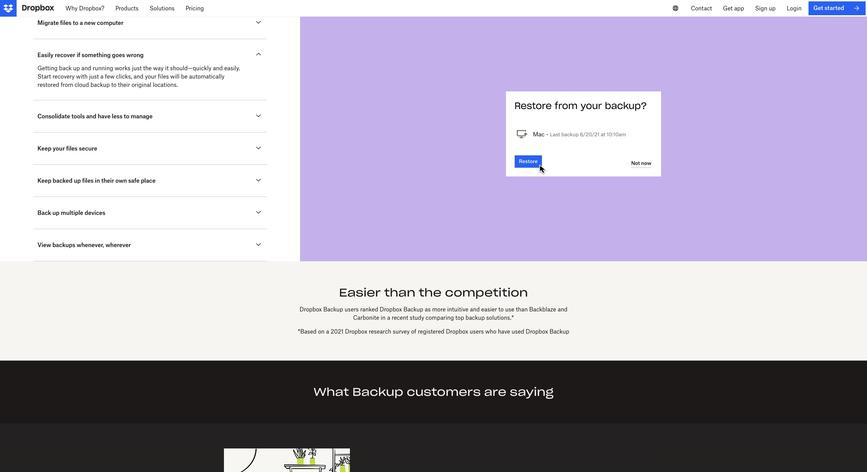 Task type: locate. For each thing, give the bounding box(es) containing it.
migrate files to a new computer
[[38, 20, 124, 26]]

backup
[[91, 82, 110, 88], [466, 314, 485, 321]]

tools
[[72, 113, 85, 120]]

just down wrong
[[132, 65, 142, 72]]

than up recent
[[384, 286, 416, 300]]

keep down consolidate
[[38, 145, 51, 152]]

users left who
[[470, 328, 484, 335]]

wherever
[[106, 242, 131, 249]]

the inside getting back up and running works just the way it should—quickly and easily. start recovery with just a few clicks, and your files will be automatically restored from cloud backup to their original locations.
[[143, 65, 152, 72]]

a right on
[[326, 328, 329, 335]]

files left secure
[[66, 145, 78, 152]]

the
[[143, 65, 152, 72], [419, 286, 442, 300]]

up
[[769, 5, 776, 12], [73, 65, 80, 72], [74, 177, 81, 184], [52, 210, 59, 217]]

0 vertical spatial keep
[[38, 145, 51, 152]]

1 vertical spatial than
[[516, 306, 528, 313]]

a left recent
[[387, 314, 390, 321]]

saying
[[510, 385, 554, 399]]

get left app
[[723, 5, 733, 12]]

0 vertical spatial your
[[145, 73, 157, 80]]

started
[[825, 5, 845, 12]]

0 horizontal spatial get
[[723, 5, 733, 12]]

get started
[[814, 5, 845, 12]]

get inside the get started link
[[814, 5, 824, 12]]

clicks,
[[116, 73, 132, 80]]

a left few
[[100, 73, 103, 80]]

to left "new"
[[73, 20, 78, 26]]

back up multiple devices
[[38, 210, 105, 217]]

0 horizontal spatial users
[[345, 306, 359, 313]]

0 vertical spatial in
[[95, 177, 100, 184]]

1 horizontal spatial backup
[[466, 314, 485, 321]]

from
[[61, 82, 73, 88]]

keep backed up files in their own safe place
[[38, 177, 156, 184]]

back
[[59, 65, 72, 72]]

secure
[[79, 145, 97, 152]]

0 vertical spatial than
[[384, 286, 416, 300]]

ranked
[[360, 306, 378, 313]]

backup right top
[[466, 314, 485, 321]]

dropbox up *based
[[300, 306, 322, 313]]

recent
[[392, 314, 408, 321]]

1 horizontal spatial users
[[470, 328, 484, 335]]

just right with
[[89, 73, 99, 80]]

0 vertical spatial backup
[[91, 82, 110, 88]]

0 vertical spatial users
[[345, 306, 359, 313]]

1 horizontal spatial their
[[118, 82, 130, 88]]

sign up
[[756, 5, 776, 12]]

get for get app
[[723, 5, 733, 12]]

dropbox up recent
[[380, 306, 402, 313]]

dropbox down top
[[446, 328, 468, 335]]

the left way
[[143, 65, 152, 72]]

used
[[512, 328, 525, 335]]

0 horizontal spatial backup
[[91, 82, 110, 88]]

on
[[318, 328, 325, 335]]

who
[[485, 328, 497, 335]]

your down way
[[145, 73, 157, 80]]

0 horizontal spatial just
[[89, 73, 99, 80]]

1 vertical spatial backup
[[466, 314, 485, 321]]

with
[[76, 73, 88, 80]]

1 vertical spatial the
[[419, 286, 442, 300]]

backup inside 'dropbox backup users ranked dropbox backup as more intuitive and easier to use than backblaze and carbonite in a recent study comparing top backup solutions.*'
[[466, 314, 485, 321]]

dropbox
[[300, 306, 322, 313], [380, 306, 402, 313], [345, 328, 367, 335], [446, 328, 468, 335], [526, 328, 548, 335]]

0 vertical spatial the
[[143, 65, 152, 72]]

1 vertical spatial in
[[381, 314, 386, 321]]

get for get started
[[814, 5, 824, 12]]

recover
[[55, 52, 75, 59]]

a
[[80, 20, 83, 26], [100, 73, 103, 80], [387, 314, 390, 321], [326, 328, 329, 335]]

works
[[115, 65, 131, 72]]

and
[[81, 65, 91, 72], [213, 65, 223, 72], [134, 73, 143, 80], [86, 113, 96, 120], [470, 306, 480, 313], [558, 306, 568, 313]]

to up 'solutions.*'
[[499, 306, 504, 313]]

your inside getting back up and running works just the way it should—quickly and easily. start recovery with just a few clicks, and your files will be automatically restored from cloud backup to their original locations.
[[145, 73, 157, 80]]

your left secure
[[53, 145, 65, 152]]

0 horizontal spatial in
[[95, 177, 100, 184]]

0 vertical spatial have
[[98, 113, 111, 120]]

1 vertical spatial have
[[498, 328, 510, 335]]

in up research
[[381, 314, 386, 321]]

2 keep from the top
[[38, 177, 51, 184]]

keep
[[38, 145, 51, 152], [38, 177, 51, 184]]

have
[[98, 113, 111, 120], [498, 328, 510, 335]]

solutions.*
[[487, 314, 514, 321]]

0 vertical spatial their
[[118, 82, 130, 88]]

back
[[38, 210, 51, 217]]

few
[[105, 73, 115, 80]]

contact
[[691, 5, 712, 12]]

have left less
[[98, 113, 111, 120]]

than right the use
[[516, 306, 528, 313]]

a inside getting back up and running works just the way it should—quickly and easily. start recovery with just a few clicks, and your files will be automatically restored from cloud backup to their original locations.
[[100, 73, 103, 80]]

files up locations.
[[158, 73, 169, 80]]

and up original on the top left
[[134, 73, 143, 80]]

and up with
[[81, 65, 91, 72]]

0 horizontal spatial the
[[143, 65, 152, 72]]

dropbox backup users ranked dropbox backup as more intuitive and easier to use than backblaze and carbonite in a recent study comparing top backup solutions.*
[[300, 306, 568, 321]]

registered
[[418, 328, 445, 335]]

and up automatically
[[213, 65, 223, 72]]

1 horizontal spatial just
[[132, 65, 142, 72]]

to inside getting back up and running works just the way it should—quickly and easily. start recovery with just a few clicks, and your files will be automatically restored from cloud backup to their original locations.
[[111, 82, 117, 88]]

computer
[[97, 20, 124, 26]]

1 horizontal spatial get
[[814, 5, 824, 12]]

0 vertical spatial just
[[132, 65, 142, 72]]

solutions button
[[144, 0, 180, 17]]

up right "sign"
[[769, 5, 776, 12]]

1 horizontal spatial in
[[381, 314, 386, 321]]

1 vertical spatial your
[[53, 145, 65, 152]]

than
[[384, 286, 416, 300], [516, 306, 528, 313]]

view
[[38, 242, 51, 249]]

why dropbox?
[[65, 5, 104, 12]]

their down clicks,
[[118, 82, 130, 88]]

1 keep from the top
[[38, 145, 51, 152]]

solutions
[[150, 5, 175, 12]]

up up with
[[73, 65, 80, 72]]

be
[[181, 73, 188, 80]]

multiple
[[61, 210, 83, 217]]

have right who
[[498, 328, 510, 335]]

backblaze
[[529, 306, 556, 313]]

goes
[[112, 52, 125, 59]]

backups
[[52, 242, 75, 249]]

their left own
[[101, 177, 114, 184]]

less
[[112, 113, 123, 120]]

pricing link
[[180, 0, 210, 17]]

login link
[[782, 0, 808, 17]]

1 vertical spatial their
[[101, 177, 114, 184]]

dropbox?
[[79, 5, 104, 12]]

get inside get app popup button
[[723, 5, 733, 12]]

*based on a 2021 dropbox research survey of registered dropbox users who have used dropbox backup
[[298, 328, 570, 335]]

why dropbox? button
[[60, 0, 110, 17]]

files
[[60, 20, 72, 26], [158, 73, 169, 80], [66, 145, 78, 152], [82, 177, 94, 184]]

contact button
[[686, 0, 718, 17]]

to
[[73, 20, 78, 26], [111, 82, 117, 88], [124, 113, 129, 120], [499, 306, 504, 313]]

their
[[118, 82, 130, 88], [101, 177, 114, 184]]

get
[[814, 5, 824, 12], [723, 5, 733, 12]]

up inside getting back up and running works just the way it should—quickly and easily. start recovery with just a few clicks, and your files will be automatically restored from cloud backup to their original locations.
[[73, 65, 80, 72]]

to down few
[[111, 82, 117, 88]]

the up as
[[419, 286, 442, 300]]

what
[[314, 385, 349, 399]]

in
[[95, 177, 100, 184], [381, 314, 386, 321]]

1 vertical spatial keep
[[38, 177, 51, 184]]

keep left backed
[[38, 177, 51, 184]]

in left own
[[95, 177, 100, 184]]

backup
[[323, 306, 343, 313], [404, 306, 423, 313], [550, 328, 570, 335], [353, 385, 404, 399]]

1 horizontal spatial your
[[145, 73, 157, 80]]

just
[[132, 65, 142, 72], [89, 73, 99, 80]]

get left started
[[814, 5, 824, 12]]

users
[[345, 306, 359, 313], [470, 328, 484, 335]]

0 horizontal spatial their
[[101, 177, 114, 184]]

1 horizontal spatial than
[[516, 306, 528, 313]]

wrong
[[126, 52, 144, 59]]

manage
[[131, 113, 153, 120]]

backup down few
[[91, 82, 110, 88]]

users up carbonite
[[345, 306, 359, 313]]

consolidate tools and have less to manage
[[38, 113, 153, 120]]



Task type: describe. For each thing, give the bounding box(es) containing it.
sign
[[756, 5, 768, 12]]

research
[[369, 328, 391, 335]]

running
[[93, 65, 113, 72]]

keep for keep your files secure
[[38, 145, 51, 152]]

get started link
[[809, 1, 866, 15]]

whenever,
[[77, 242, 104, 249]]

1 horizontal spatial have
[[498, 328, 510, 335]]

their inside getting back up and running works just the way it should—quickly and easily. start recovery with just a few clicks, and your files will be automatically restored from cloud backup to their original locations.
[[118, 82, 130, 88]]

getting
[[38, 65, 58, 72]]

cloud
[[75, 82, 89, 88]]

easily recover if something goes wrong
[[38, 52, 144, 59]]

restored
[[38, 82, 59, 88]]

2021
[[331, 328, 344, 335]]

pricing
[[186, 5, 204, 12]]

easier than the competition
[[339, 286, 528, 300]]

locations.
[[153, 82, 178, 88]]

*based
[[298, 328, 317, 335]]

to right less
[[124, 113, 129, 120]]

own
[[115, 177, 127, 184]]

in inside 'dropbox backup users ranked dropbox backup as more intuitive and easier to use than backblaze and carbonite in a recent study comparing top backup solutions.*'
[[381, 314, 386, 321]]

devices
[[85, 210, 105, 217]]

new
[[84, 20, 96, 26]]

a user clicking on a blue button that says "restore" in order to restore the last version of their mac that was backed up in dropbox backup image
[[317, 23, 851, 245]]

safe
[[128, 177, 140, 184]]

products
[[115, 5, 139, 12]]

top
[[456, 314, 464, 321]]

will
[[170, 73, 180, 80]]

a left "new"
[[80, 20, 83, 26]]

place
[[141, 177, 156, 184]]

survey
[[393, 328, 410, 335]]

use
[[505, 306, 515, 313]]

than inside 'dropbox backup users ranked dropbox backup as more intuitive and easier to use than backblaze and carbonite in a recent study comparing top backup solutions.*'
[[516, 306, 528, 313]]

app
[[735, 5, 744, 12]]

0 horizontal spatial than
[[384, 286, 416, 300]]

what backup customers are saying
[[314, 385, 554, 399]]

keep your files secure
[[38, 145, 97, 152]]

easier
[[482, 306, 497, 313]]

original
[[132, 82, 151, 88]]

backed
[[53, 177, 73, 184]]

get app
[[723, 5, 744, 12]]

migrate
[[38, 20, 59, 26]]

customers
[[407, 385, 481, 399]]

automatically
[[189, 73, 225, 80]]

of
[[411, 328, 417, 335]]

0 horizontal spatial your
[[53, 145, 65, 152]]

start
[[38, 73, 51, 80]]

up right back
[[52, 210, 59, 217]]

easily
[[38, 52, 53, 59]]

sign up link
[[750, 0, 782, 17]]

if
[[77, 52, 80, 59]]

easily.
[[224, 65, 240, 72]]

and right the "tools"
[[86, 113, 96, 120]]

1 vertical spatial users
[[470, 328, 484, 335]]

login
[[787, 5, 802, 12]]

competition
[[445, 286, 528, 300]]

an illustration of a woman sitting cross-legged on a floor next to a yoga mat and a floor lamp image
[[224, 449, 350, 472]]

as
[[425, 306, 431, 313]]

get app button
[[718, 0, 750, 17]]

a inside 'dropbox backup users ranked dropbox backup as more intuitive and easier to use than backblaze and carbonite in a recent study comparing top backup solutions.*'
[[387, 314, 390, 321]]

it
[[165, 65, 169, 72]]

recovery
[[53, 73, 75, 80]]

0 horizontal spatial have
[[98, 113, 111, 120]]

view backups whenever, wherever
[[38, 242, 131, 249]]

backup inside getting back up and running works just the way it should—quickly and easily. start recovery with just a few clicks, and your files will be automatically restored from cloud backup to their original locations.
[[91, 82, 110, 88]]

carbonite
[[353, 314, 379, 321]]

up right backed
[[74, 177, 81, 184]]

files right backed
[[82, 177, 94, 184]]

1 horizontal spatial the
[[419, 286, 442, 300]]

files down why
[[60, 20, 72, 26]]

getting back up and running works just the way it should—quickly and easily. start recovery with just a few clicks, and your files will be automatically restored from cloud backup to their original locations.
[[38, 65, 240, 88]]

to inside 'dropbox backup users ranked dropbox backup as more intuitive and easier to use than backblaze and carbonite in a recent study comparing top backup solutions.*'
[[499, 306, 504, 313]]

why
[[65, 5, 78, 12]]

and right backblaze
[[558, 306, 568, 313]]

keep for keep backed up files in their own safe place
[[38, 177, 51, 184]]

way
[[153, 65, 164, 72]]

1 vertical spatial just
[[89, 73, 99, 80]]

comparing
[[426, 314, 454, 321]]

dropbox down carbonite
[[345, 328, 367, 335]]

dropbox right the used
[[526, 328, 548, 335]]

should—quickly
[[170, 65, 212, 72]]

consolidate
[[38, 113, 70, 120]]

study
[[410, 314, 424, 321]]

products button
[[110, 0, 144, 17]]

something
[[82, 52, 111, 59]]

are
[[484, 385, 507, 399]]

users inside 'dropbox backup users ranked dropbox backup as more intuitive and easier to use than backblaze and carbonite in a recent study comparing top backup solutions.*'
[[345, 306, 359, 313]]

and left easier
[[470, 306, 480, 313]]

easier
[[339, 286, 381, 300]]

files inside getting back up and running works just the way it should—quickly and easily. start recovery with just a few clicks, and your files will be automatically restored from cloud backup to their original locations.
[[158, 73, 169, 80]]

intuitive
[[447, 306, 469, 313]]



Task type: vqa. For each thing, say whether or not it's contained in the screenshot.
Personalize your transfers with a default background image
no



